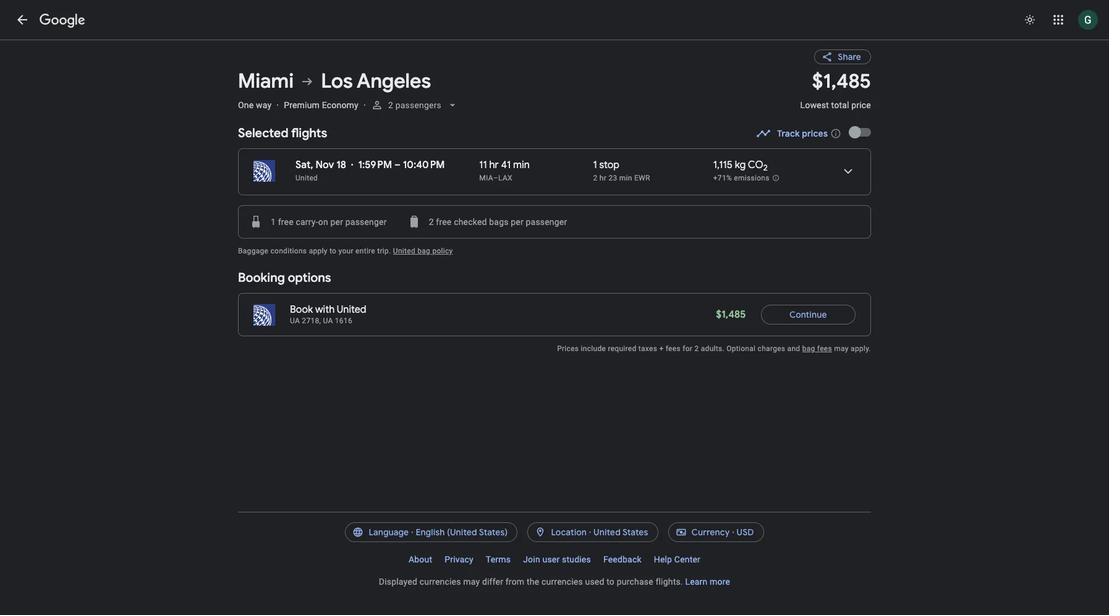 Task type: vqa. For each thing, say whether or not it's contained in the screenshot.
'Priority'
no



Task type: describe. For each thing, give the bounding box(es) containing it.
los
[[321, 69, 353, 94]]

united right trip.
[[393, 247, 416, 256]]

carry-
[[296, 217, 318, 227]]

book with united ua 2718, ua 1616
[[290, 304, 367, 325]]

41
[[501, 159, 511, 171]]

bag fees button
[[803, 345, 833, 353]]

learn
[[686, 577, 708, 587]]

usd
[[737, 527, 755, 538]]

1 free carry-on per passenger
[[271, 217, 387, 227]]

lowest
[[801, 100, 830, 110]]

1 for stop
[[594, 159, 598, 171]]

flights.
[[656, 577, 684, 587]]

one way
[[238, 100, 272, 110]]

change appearance image
[[1016, 5, 1046, 35]]

1485 us dollars element
[[813, 69, 872, 94]]

min inside 11 hr 41 min mia – lax
[[513, 159, 530, 171]]

the
[[527, 577, 540, 587]]

help center link
[[648, 550, 707, 570]]

premium
[[284, 100, 320, 110]]

your
[[339, 247, 354, 256]]

$1,485 lowest total price
[[801, 69, 872, 110]]

book
[[290, 304, 313, 316]]

premium economy
[[284, 100, 359, 110]]

price
[[852, 100, 872, 110]]

loading results progress bar
[[0, 40, 1110, 42]]

learn more about tracked prices image
[[831, 128, 842, 139]]

1485 US dollars text field
[[717, 309, 746, 321]]

economy
[[322, 100, 359, 110]]

track prices
[[778, 128, 828, 139]]

per for on
[[331, 217, 343, 227]]

selected flights
[[238, 126, 328, 141]]

lax
[[499, 174, 513, 183]]

18
[[337, 159, 347, 171]]

total
[[832, 100, 850, 110]]

booking options
[[238, 270, 331, 286]]

united inside book with united ua 2718, ua 1616
[[337, 304, 367, 316]]

for
[[683, 345, 693, 353]]

per for bags
[[511, 217, 524, 227]]

1 stop 2 hr 23 min ewr
[[594, 159, 651, 183]]

adults.
[[701, 345, 725, 353]]

language
[[369, 527, 409, 538]]

differ
[[483, 577, 504, 587]]

privacy link
[[439, 550, 480, 570]]

free for checked
[[436, 217, 452, 227]]

prices
[[803, 128, 828, 139]]

(united
[[447, 527, 478, 538]]

feedback link
[[598, 550, 648, 570]]

way
[[256, 100, 272, 110]]

emissions
[[735, 174, 770, 183]]

nov
[[316, 159, 334, 171]]

learn more link
[[686, 577, 731, 587]]

on
[[318, 217, 328, 227]]

join
[[524, 555, 541, 565]]

states
[[623, 527, 649, 538]]

+
[[660, 345, 664, 353]]

help center
[[654, 555, 701, 565]]

location
[[552, 527, 587, 538]]

about
[[409, 555, 433, 565]]

1,115 kg co 2
[[714, 159, 768, 173]]

2 up united bag policy link
[[429, 217, 434, 227]]

2 free checked bags per passenger
[[429, 217, 568, 227]]

Departure time: 1:59 PM. text field
[[359, 159, 392, 171]]

Miami to Los Angeles text field
[[238, 69, 786, 94]]

displayed
[[379, 577, 418, 587]]

united bag policy link
[[393, 247, 453, 256]]

2 passengers button
[[366, 90, 464, 120]]

continue
[[790, 309, 828, 320]]

1616
[[335, 317, 353, 325]]

and
[[788, 345, 801, 353]]

may inside main content
[[835, 345, 849, 353]]

main content containing miami
[[238, 40, 872, 354]]

one
[[238, 100, 254, 110]]

0 horizontal spatial may
[[464, 577, 480, 587]]

studies
[[562, 555, 591, 565]]

1,115
[[714, 159, 733, 171]]

united down sat,
[[296, 174, 318, 183]]

user
[[543, 555, 560, 565]]

1:59 pm
[[359, 159, 392, 171]]

total duration 11 hr 41 min. element
[[480, 159, 594, 173]]

+71% emissions
[[714, 174, 770, 183]]

min inside 1 stop 2 hr 23 min ewr
[[620, 174, 633, 183]]

trip.
[[378, 247, 391, 256]]

checked
[[454, 217, 487, 227]]

displayed currencies may differ from the currencies used to purchase flights. learn more
[[379, 577, 731, 587]]

optional
[[727, 345, 756, 353]]

states)
[[479, 527, 508, 538]]

stop
[[600, 159, 620, 171]]

terms link
[[480, 550, 517, 570]]

11
[[480, 159, 487, 171]]

prices include required taxes + fees for 2 adults. optional charges and bag fees may apply.
[[558, 345, 872, 353]]



Task type: locate. For each thing, give the bounding box(es) containing it.
 image
[[277, 100, 279, 110], [364, 100, 366, 110]]

ua down with
[[323, 317, 333, 325]]

currencies down privacy link
[[420, 577, 461, 587]]

2 down 1 stop flight. element
[[594, 174, 598, 183]]

2 currencies from the left
[[542, 577, 583, 587]]

2 free from the left
[[436, 217, 452, 227]]

1 vertical spatial min
[[620, 174, 633, 183]]

passenger up entire
[[346, 217, 387, 227]]

0 horizontal spatial bag
[[418, 247, 431, 256]]

2 right for
[[695, 345, 699, 353]]

to right used
[[607, 577, 615, 587]]

0 vertical spatial bag
[[418, 247, 431, 256]]

0 horizontal spatial  image
[[277, 100, 279, 110]]

hr left the 23
[[600, 174, 607, 183]]

per right bags
[[511, 217, 524, 227]]

0 vertical spatial min
[[513, 159, 530, 171]]

ewr
[[635, 174, 651, 183]]

0 horizontal spatial –
[[395, 159, 401, 171]]

flight details. departing flight on saturday, november 18. leaves miami international airport at 1:59 pm on saturday, november 18 and arrives at los angeles international airport at 10:40 pm on saturday, november 18. image
[[834, 157, 864, 186]]

0 horizontal spatial passenger
[[346, 217, 387, 227]]

0 vertical spatial to
[[330, 247, 337, 256]]

united up "1616"
[[337, 304, 367, 316]]

0 horizontal spatial min
[[513, 159, 530, 171]]

$1,485
[[813, 69, 872, 94], [717, 309, 746, 321]]

1 vertical spatial $1,485
[[717, 309, 746, 321]]

selected
[[238, 126, 289, 141]]

help
[[654, 555, 673, 565]]

0 horizontal spatial per
[[331, 217, 343, 227]]

to
[[330, 247, 337, 256], [607, 577, 615, 587]]

0 horizontal spatial to
[[330, 247, 337, 256]]

layover (1 of 1) is a 2 hr 23 min layover at newark liberty international airport in newark. element
[[594, 173, 708, 183]]

mia
[[480, 174, 494, 183]]

bag left policy
[[418, 247, 431, 256]]

 image right the way
[[277, 100, 279, 110]]

united states
[[594, 527, 649, 538]]

0 horizontal spatial free
[[278, 217, 294, 227]]

currency
[[692, 527, 730, 538]]

per
[[331, 217, 343, 227], [511, 217, 524, 227]]

charges
[[758, 345, 786, 353]]

options
[[288, 270, 331, 286]]

$1,485 up total
[[813, 69, 872, 94]]

1 free from the left
[[278, 217, 294, 227]]

apply.
[[851, 345, 872, 353]]

may
[[835, 345, 849, 353], [464, 577, 480, 587]]

1 horizontal spatial to
[[607, 577, 615, 587]]

bag right 'and'
[[803, 345, 816, 353]]

1 horizontal spatial per
[[511, 217, 524, 227]]

required
[[608, 345, 637, 353]]

$1,485 up optional
[[717, 309, 746, 321]]

1 for free
[[271, 217, 276, 227]]

1  image from the left
[[277, 100, 279, 110]]

1 vertical spatial –
[[494, 174, 499, 183]]

2  image from the left
[[364, 100, 366, 110]]

to inside main content
[[330, 247, 337, 256]]

hr right the 11
[[490, 159, 499, 171]]

join user studies link
[[517, 550, 598, 570]]

hr inside 11 hr 41 min mia – lax
[[490, 159, 499, 171]]

0 vertical spatial $1,485
[[813, 69, 872, 94]]

0 horizontal spatial fees
[[666, 345, 681, 353]]

used
[[586, 577, 605, 587]]

1 up 'conditions'
[[271, 217, 276, 227]]

kg
[[735, 159, 746, 171]]

0 vertical spatial hr
[[490, 159, 499, 171]]

None text field
[[801, 69, 872, 121]]

$1,485 inside '$1,485 lowest total price'
[[813, 69, 872, 94]]

min right the '41'
[[513, 159, 530, 171]]

baggage conditions apply to your entire trip. united bag policy
[[238, 247, 453, 256]]

– inside 11 hr 41 min mia – lax
[[494, 174, 499, 183]]

0 vertical spatial –
[[395, 159, 401, 171]]

passengers
[[396, 100, 442, 110]]

0 horizontal spatial hr
[[490, 159, 499, 171]]

more
[[710, 577, 731, 587]]

fees
[[666, 345, 681, 353], [818, 345, 833, 353]]

conditions
[[271, 247, 307, 256]]

1 vertical spatial may
[[464, 577, 480, 587]]

2 up emissions
[[764, 163, 768, 173]]

1 horizontal spatial –
[[494, 174, 499, 183]]

terms
[[486, 555, 511, 565]]

may left apply.
[[835, 345, 849, 353]]

2 fees from the left
[[818, 345, 833, 353]]

0 horizontal spatial ua
[[290, 317, 300, 325]]

share
[[839, 51, 862, 62]]

free
[[278, 217, 294, 227], [436, 217, 452, 227]]

$1,485 for $1,485 lowest total price
[[813, 69, 872, 94]]

bags
[[490, 217, 509, 227]]

angeles
[[357, 69, 431, 94]]

feedback
[[604, 555, 642, 565]]

hr inside 1 stop 2 hr 23 min ewr
[[600, 174, 607, 183]]

none text field containing $1,485
[[801, 69, 872, 121]]

 image right economy
[[364, 100, 366, 110]]

2 inside 1,115 kg co 2
[[764, 163, 768, 173]]

free left carry-
[[278, 217, 294, 227]]

departing flight on saturday, november 18. leaves miami international airport at 1:59 pm on saturday, november 18 and arrives at los angeles international airport at 10:40 pm on saturday, november 18. element
[[296, 159, 445, 171]]

1 ua from the left
[[290, 317, 300, 325]]

2 passengers
[[388, 100, 442, 110]]

0 horizontal spatial currencies
[[420, 577, 461, 587]]

0 horizontal spatial $1,485
[[717, 309, 746, 321]]

passenger for 2 free checked bags per passenger
[[526, 217, 568, 227]]

1 horizontal spatial min
[[620, 174, 633, 183]]

free for carry-
[[278, 217, 294, 227]]

0 vertical spatial 1
[[594, 159, 598, 171]]

free left checked
[[436, 217, 452, 227]]

join user studies
[[524, 555, 591, 565]]

center
[[675, 555, 701, 565]]

1 vertical spatial hr
[[600, 174, 607, 183]]

track
[[778, 128, 800, 139]]

1 horizontal spatial bag
[[803, 345, 816, 353]]

prices
[[558, 345, 579, 353]]

1 per from the left
[[331, 217, 343, 227]]

1 currencies from the left
[[420, 577, 461, 587]]

1 stop flight. element
[[594, 159, 620, 173]]

1 horizontal spatial free
[[436, 217, 452, 227]]

1 horizontal spatial ua
[[323, 317, 333, 325]]

ua down book
[[290, 317, 300, 325]]

passenger
[[346, 217, 387, 227], [526, 217, 568, 227]]

from
[[506, 577, 525, 587]]

taxes
[[639, 345, 658, 353]]

miami
[[238, 69, 294, 94]]

sat, nov 18
[[296, 159, 347, 171]]

1 horizontal spatial hr
[[600, 174, 607, 183]]

united left states
[[594, 527, 621, 538]]

passenger right bags
[[526, 217, 568, 227]]

currencies down join user studies link
[[542, 577, 583, 587]]

10:40 pm
[[403, 159, 445, 171]]

co
[[749, 159, 764, 171]]

1 horizontal spatial 1
[[594, 159, 598, 171]]

2718,
[[302, 317, 321, 325]]

0 vertical spatial may
[[835, 345, 849, 353]]

may left "differ"
[[464, 577, 480, 587]]

1 horizontal spatial $1,485
[[813, 69, 872, 94]]

los angeles
[[321, 69, 431, 94]]

1 horizontal spatial currencies
[[542, 577, 583, 587]]

1 horizontal spatial  image
[[364, 100, 366, 110]]

continue button
[[761, 300, 856, 330]]

booking
[[238, 270, 285, 286]]

1 inside 1 stop 2 hr 23 min ewr
[[594, 159, 598, 171]]

$1,485 for $1,485
[[717, 309, 746, 321]]

policy
[[433, 247, 453, 256]]

2 passenger from the left
[[526, 217, 568, 227]]

0 horizontal spatial 1
[[271, 217, 276, 227]]

1 vertical spatial bag
[[803, 345, 816, 353]]

Arrival time: 10:40 PM. text field
[[403, 159, 445, 171]]

currencies
[[420, 577, 461, 587], [542, 577, 583, 587]]

+71%
[[714, 174, 733, 183]]

passenger for 1 free carry-on per passenger
[[346, 217, 387, 227]]

share button
[[815, 49, 872, 64]]

fees right 'and'
[[818, 345, 833, 353]]

2 inside popup button
[[388, 100, 393, 110]]

go back image
[[15, 12, 30, 27]]

1 horizontal spatial may
[[835, 345, 849, 353]]

about link
[[403, 550, 439, 570]]

entire
[[356, 247, 376, 256]]

1 horizontal spatial fees
[[818, 345, 833, 353]]

min
[[513, 159, 530, 171], [620, 174, 633, 183]]

bag
[[418, 247, 431, 256], [803, 345, 816, 353]]

2 down angeles
[[388, 100, 393, 110]]

to left your at the top left of the page
[[330, 247, 337, 256]]

privacy
[[445, 555, 474, 565]]

1 left stop
[[594, 159, 598, 171]]

main content
[[238, 40, 872, 354]]

1 vertical spatial 1
[[271, 217, 276, 227]]

apply
[[309, 247, 328, 256]]

–
[[395, 159, 401, 171], [494, 174, 499, 183]]

2 ua from the left
[[323, 317, 333, 325]]

1:59 pm – 10:40 pm
[[359, 159, 445, 171]]

1 vertical spatial to
[[607, 577, 615, 587]]

1 passenger from the left
[[346, 217, 387, 227]]

english (united states)
[[416, 527, 508, 538]]

per right on
[[331, 217, 343, 227]]

include
[[581, 345, 606, 353]]

fees right +
[[666, 345, 681, 353]]

2 inside 1 stop 2 hr 23 min ewr
[[594, 174, 598, 183]]

1 fees from the left
[[666, 345, 681, 353]]

sat,
[[296, 159, 313, 171]]

min right the 23
[[620, 174, 633, 183]]

1 horizontal spatial passenger
[[526, 217, 568, 227]]

2
[[388, 100, 393, 110], [764, 163, 768, 173], [594, 174, 598, 183], [429, 217, 434, 227], [695, 345, 699, 353]]

2 per from the left
[[511, 217, 524, 227]]

Flight numbers UA 2718, UA 1616 text field
[[290, 317, 353, 325]]



